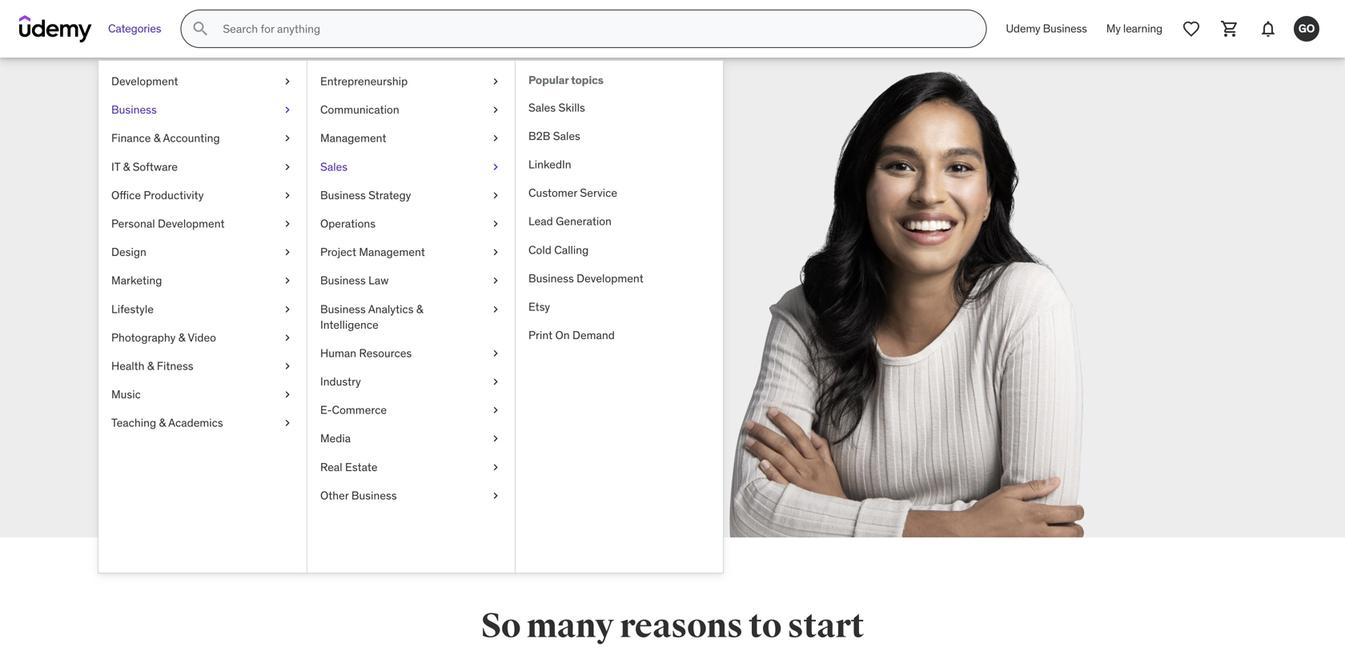 Task type: vqa. For each thing, say whether or not it's contained in the screenshot.
'Etsy'
yes



Task type: locate. For each thing, give the bounding box(es) containing it.
business analytics & intelligence link
[[307, 295, 515, 339]]

1 vertical spatial sales
[[553, 129, 580, 143]]

human resources link
[[307, 339, 515, 368]]

xsmall image for management
[[489, 131, 502, 146]]

xsmall image for design
[[281, 245, 294, 260]]

xsmall image inside e-commerce link
[[489, 403, 502, 419]]

popular topics
[[528, 73, 604, 87]]

xsmall image inside human resources link
[[489, 346, 502, 362]]

analytics
[[368, 302, 414, 316]]

sales up business strategy
[[320, 160, 348, 174]]

2 vertical spatial sales
[[320, 160, 348, 174]]

e-commerce link
[[307, 396, 515, 425]]

xsmall image inside "operations" link
[[489, 216, 502, 232]]

business up intelligence
[[320, 302, 366, 316]]

xsmall image inside sales link
[[489, 159, 502, 175]]

0 vertical spatial sales
[[528, 100, 556, 115]]

development link
[[98, 67, 307, 96]]

& for academics
[[159, 416, 166, 430]]

& inside photography & video link
[[178, 331, 185, 345]]

fitness
[[157, 359, 193, 373]]

&
[[154, 131, 160, 145], [123, 160, 130, 174], [416, 302, 423, 316], [178, 331, 185, 345], [147, 359, 154, 373], [159, 416, 166, 430]]

my learning link
[[1097, 10, 1172, 48]]

development down categories dropdown button
[[111, 74, 178, 88]]

get started
[[282, 364, 349, 381]]

xsmall image inside entrepreneurship link
[[489, 74, 502, 89]]

xsmall image inside music link
[[281, 387, 294, 403]]

xsmall image inside development "link"
[[281, 74, 294, 89]]

& inside finance & accounting link
[[154, 131, 160, 145]]

xsmall image for health & fitness
[[281, 359, 294, 374]]

& right finance
[[154, 131, 160, 145]]

lifestyle
[[111, 302, 154, 316]]

cold calling link
[[516, 236, 723, 265]]

sales link
[[307, 153, 515, 181]]

customer
[[528, 186, 577, 200]]

xsmall image inside industry link
[[489, 374, 502, 390]]

xsmall image inside 'business analytics & intelligence' 'link'
[[489, 302, 502, 317]]

& right health
[[147, 359, 154, 373]]

xsmall image inside business strategy link
[[489, 188, 502, 203]]

sales skills link
[[516, 94, 723, 122]]

xsmall image inside health & fitness link
[[281, 359, 294, 374]]

xsmall image for industry
[[489, 374, 502, 390]]

xsmall image for marketing
[[281, 273, 294, 289]]

print on demand
[[528, 328, 615, 343]]

xsmall image for personal development
[[281, 216, 294, 232]]

business strategy link
[[307, 181, 515, 210]]

business up finance
[[111, 103, 157, 117]]

generation
[[556, 214, 612, 229]]

office productivity
[[111, 188, 204, 202]]

come teach with us become an instructor and change lives — including your own
[[187, 200, 416, 340]]

—
[[221, 320, 235, 340]]

0 vertical spatial development
[[111, 74, 178, 88]]

business for business law
[[320, 274, 366, 288]]

xsmall image
[[281, 102, 294, 118], [489, 102, 502, 118], [281, 159, 294, 175], [489, 188, 502, 203], [281, 245, 294, 260], [281, 273, 294, 289], [281, 330, 294, 346], [489, 460, 502, 476], [489, 488, 502, 504]]

accounting
[[163, 131, 220, 145]]

business down cold calling
[[528, 271, 574, 286]]

human resources
[[320, 346, 412, 361]]

& inside it & software link
[[123, 160, 130, 174]]

xsmall image inside management link
[[489, 131, 502, 146]]

popular
[[528, 73, 569, 87]]

development for personal
[[158, 217, 225, 231]]

with
[[187, 245, 272, 295]]

categories
[[108, 21, 161, 36]]

xsmall image inside lifestyle 'link'
[[281, 302, 294, 317]]

business up 'operations'
[[320, 188, 366, 202]]

2 vertical spatial development
[[577, 271, 644, 286]]

management up 'law'
[[359, 245, 425, 259]]

business inside business analytics & intelligence
[[320, 302, 366, 316]]

1 vertical spatial development
[[158, 217, 225, 231]]

shopping cart with 0 items image
[[1220, 19, 1239, 38]]

xsmall image inside business law link
[[489, 273, 502, 289]]

xsmall image for music
[[281, 387, 294, 403]]

business analytics & intelligence
[[320, 302, 423, 332]]

skills
[[558, 100, 585, 115]]

design link
[[98, 238, 307, 267]]

sales for sales skills
[[528, 100, 556, 115]]

udemy business link
[[996, 10, 1097, 48]]

xsmall image inside office productivity link
[[281, 188, 294, 203]]

entrepreneurship link
[[307, 67, 515, 96]]

linkedin
[[528, 157, 571, 172]]

print
[[528, 328, 553, 343]]

& inside health & fitness link
[[147, 359, 154, 373]]

e-
[[320, 403, 332, 418]]

xsmall image for business law
[[489, 273, 502, 289]]

business development link
[[516, 265, 723, 293]]

development inside sales element
[[577, 271, 644, 286]]

& inside teaching & academics link
[[159, 416, 166, 430]]

xsmall image inside the design link
[[281, 245, 294, 260]]

xsmall image inside communication link
[[489, 102, 502, 118]]

xsmall image inside finance & accounting link
[[281, 131, 294, 146]]

project
[[320, 245, 356, 259]]

commerce
[[332, 403, 387, 418]]

business strategy
[[320, 188, 411, 202]]

management down "communication"
[[320, 131, 386, 145]]

development inside "link"
[[111, 74, 178, 88]]

video
[[188, 331, 216, 345]]

development
[[111, 74, 178, 88], [158, 217, 225, 231], [577, 271, 644, 286]]

development down office productivity link
[[158, 217, 225, 231]]

sales down popular at the top of the page
[[528, 100, 556, 115]]

health
[[111, 359, 145, 373]]

categories button
[[98, 10, 171, 48]]

other business link
[[307, 482, 515, 510]]

finance & accounting link
[[98, 124, 307, 153]]

business law link
[[307, 267, 515, 295]]

xsmall image inside business link
[[281, 102, 294, 118]]

xsmall image inside it & software link
[[281, 159, 294, 175]]

communication link
[[307, 96, 515, 124]]

project management link
[[307, 238, 515, 267]]

xsmall image inside real estate link
[[489, 460, 502, 476]]

music
[[111, 388, 141, 402]]

xsmall image inside media link
[[489, 431, 502, 447]]

xsmall image for finance & accounting
[[281, 131, 294, 146]]

teach
[[305, 200, 409, 250]]

sales
[[528, 100, 556, 115], [553, 129, 580, 143], [320, 160, 348, 174]]

xsmall image inside "other business" link
[[489, 488, 502, 504]]

& right it
[[123, 160, 130, 174]]

xsmall image for entrepreneurship
[[489, 74, 502, 89]]

etsy link
[[516, 293, 723, 322]]

law
[[368, 274, 389, 288]]

sales right "b2b"
[[553, 129, 580, 143]]

xsmall image for photography & video
[[281, 330, 294, 346]]

development down cold calling link at top
[[577, 271, 644, 286]]

demand
[[572, 328, 615, 343]]

notifications image
[[1259, 19, 1278, 38]]

health & fitness
[[111, 359, 193, 373]]

cold
[[528, 243, 552, 257]]

real estate
[[320, 460, 378, 475]]

start
[[788, 606, 864, 648]]

& inside business analytics & intelligence
[[416, 302, 423, 316]]

other business
[[320, 489, 397, 503]]

xsmall image
[[281, 74, 294, 89], [489, 74, 502, 89], [281, 131, 294, 146], [489, 131, 502, 146], [489, 159, 502, 175], [281, 188, 294, 203], [281, 216, 294, 232], [489, 216, 502, 232], [489, 245, 502, 260], [489, 273, 502, 289], [281, 302, 294, 317], [489, 302, 502, 317], [489, 346, 502, 362], [281, 359, 294, 374], [489, 374, 502, 390], [281, 387, 294, 403], [489, 403, 502, 419], [281, 416, 294, 431], [489, 431, 502, 447]]

business
[[1043, 21, 1087, 36], [111, 103, 157, 117], [320, 188, 366, 202], [528, 271, 574, 286], [320, 274, 366, 288], [320, 302, 366, 316], [351, 489, 397, 503]]

xsmall image inside teaching & academics link
[[281, 416, 294, 431]]

xsmall image inside marketing link
[[281, 273, 294, 289]]

other
[[320, 489, 349, 503]]

marketing link
[[98, 267, 307, 295]]

estate
[[345, 460, 378, 475]]

business up and
[[320, 274, 366, 288]]

go
[[1298, 21, 1315, 36]]

etsy
[[528, 300, 550, 314]]

business inside sales element
[[528, 271, 574, 286]]

xsmall image for business strategy
[[489, 188, 502, 203]]

many
[[527, 606, 614, 648]]

media
[[320, 432, 351, 446]]

& left video
[[178, 331, 185, 345]]

& right teaching
[[159, 416, 166, 430]]

calling
[[554, 243, 589, 257]]

communication
[[320, 103, 399, 117]]

finance & accounting
[[111, 131, 220, 145]]

xsmall image for communication
[[489, 102, 502, 118]]

xsmall image for development
[[281, 74, 294, 89]]

xsmall image for other business
[[489, 488, 502, 504]]

xsmall image inside project management 'link'
[[489, 245, 502, 260]]

xsmall image inside photography & video link
[[281, 330, 294, 346]]

& right change
[[416, 302, 423, 316]]

1 vertical spatial management
[[359, 245, 425, 259]]

xsmall image inside personal development link
[[281, 216, 294, 232]]

service
[[580, 186, 617, 200]]

teaching
[[111, 416, 156, 430]]



Task type: describe. For each thing, give the bounding box(es) containing it.
udemy business
[[1006, 21, 1087, 36]]

real estate link
[[307, 453, 515, 482]]

finance
[[111, 131, 151, 145]]

business for business
[[111, 103, 157, 117]]

business for business analytics & intelligence
[[320, 302, 366, 316]]

go link
[[1288, 10, 1326, 48]]

personal development
[[111, 217, 225, 231]]

real
[[320, 460, 342, 475]]

cold calling
[[528, 243, 589, 257]]

b2b sales link
[[516, 122, 723, 151]]

& for accounting
[[154, 131, 160, 145]]

come
[[187, 200, 297, 250]]

design
[[111, 245, 146, 259]]

business development
[[528, 271, 644, 286]]

development for business
[[577, 271, 644, 286]]

xsmall image for human resources
[[489, 346, 502, 362]]

it & software link
[[98, 153, 307, 181]]

so
[[481, 606, 521, 648]]

e-commerce
[[320, 403, 387, 418]]

productivity
[[144, 188, 204, 202]]

lead generation link
[[516, 208, 723, 236]]

learning
[[1123, 21, 1163, 36]]

it & software
[[111, 160, 178, 174]]

health & fitness link
[[98, 352, 307, 381]]

0 vertical spatial management
[[320, 131, 386, 145]]

xsmall image for teaching & academics
[[281, 416, 294, 431]]

business for business development
[[528, 271, 574, 286]]

lives
[[187, 320, 218, 340]]

submit search image
[[191, 19, 210, 38]]

lifestyle link
[[98, 295, 307, 324]]

started
[[306, 364, 349, 381]]

& for video
[[178, 331, 185, 345]]

photography & video
[[111, 331, 216, 345]]

and
[[337, 299, 362, 318]]

xsmall image for it & software
[[281, 159, 294, 175]]

including
[[238, 320, 300, 340]]

business for business strategy
[[320, 188, 366, 202]]

wishlist image
[[1182, 19, 1201, 38]]

teaching & academics link
[[98, 409, 307, 438]]

get started link
[[187, 354, 444, 392]]

it
[[111, 160, 120, 174]]

us
[[279, 245, 323, 295]]

photography & video link
[[98, 324, 307, 352]]

xsmall image for business
[[281, 102, 294, 118]]

an
[[247, 299, 264, 318]]

management inside 'link'
[[359, 245, 425, 259]]

become
[[187, 299, 244, 318]]

xsmall image for real estate
[[489, 460, 502, 476]]

industry link
[[307, 368, 515, 396]]

customer service link
[[516, 179, 723, 208]]

get
[[282, 364, 303, 381]]

management link
[[307, 124, 515, 153]]

own
[[337, 320, 365, 340]]

b2b sales
[[528, 129, 580, 143]]

& for software
[[123, 160, 130, 174]]

Search for anything text field
[[220, 15, 967, 42]]

change
[[366, 299, 416, 318]]

udemy image
[[19, 15, 92, 42]]

xsmall image for sales
[[489, 159, 502, 175]]

b2b
[[528, 129, 550, 143]]

xsmall image for lifestyle
[[281, 302, 294, 317]]

& for fitness
[[147, 359, 154, 373]]

strategy
[[368, 188, 411, 202]]

xsmall image for operations
[[489, 216, 502, 232]]

business right 'udemy' at right top
[[1043, 21, 1087, 36]]

music link
[[98, 381, 307, 409]]

intelligence
[[320, 318, 379, 332]]

teaching & academics
[[111, 416, 223, 430]]

project management
[[320, 245, 425, 259]]

business down estate
[[351, 489, 397, 503]]

marketing
[[111, 274, 162, 288]]

industry
[[320, 375, 361, 389]]

customer service
[[528, 186, 617, 200]]

linkedin link
[[516, 151, 723, 179]]

xsmall image for business analytics & intelligence
[[489, 302, 502, 317]]

print on demand link
[[516, 322, 723, 350]]

reasons
[[620, 606, 743, 648]]

resources
[[359, 346, 412, 361]]

xsmall image for e-commerce
[[489, 403, 502, 419]]

lead
[[528, 214, 553, 229]]

xsmall image for office productivity
[[281, 188, 294, 203]]

sales element
[[515, 61, 723, 573]]

academics
[[168, 416, 223, 430]]

so many reasons to start
[[481, 606, 864, 648]]

office productivity link
[[98, 181, 307, 210]]

sales for sales
[[320, 160, 348, 174]]

business link
[[98, 96, 307, 124]]

personal development link
[[98, 210, 307, 238]]

xsmall image for project management
[[489, 245, 502, 260]]

xsmall image for media
[[489, 431, 502, 447]]

on
[[555, 328, 570, 343]]



